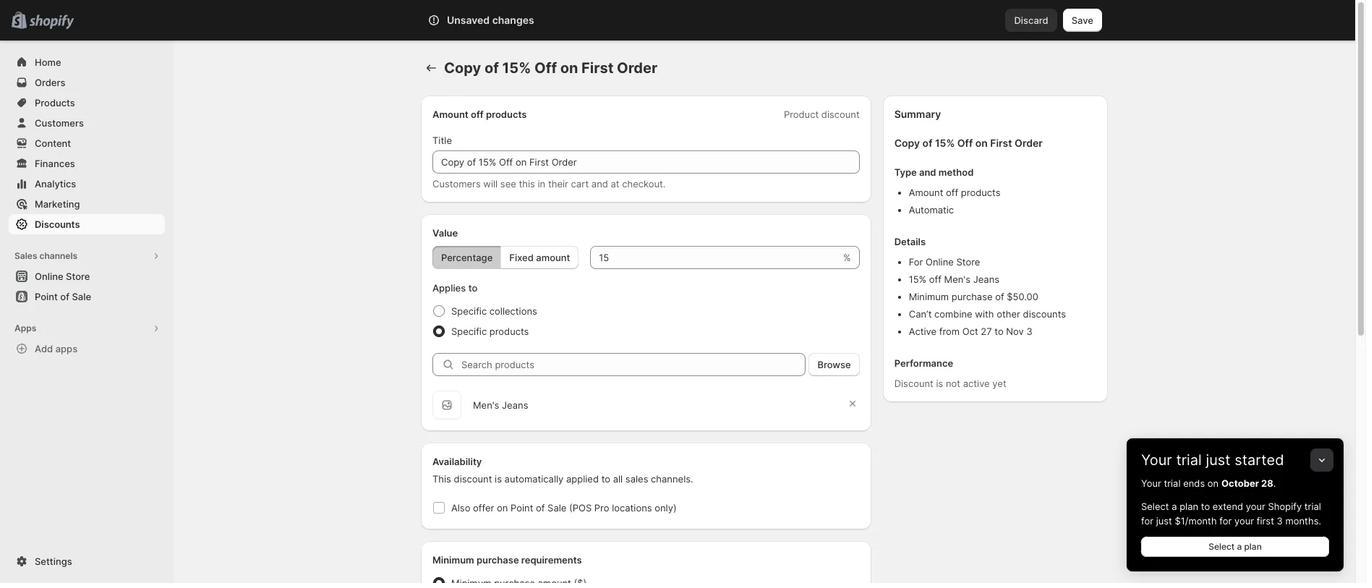 Task type: locate. For each thing, give the bounding box(es) containing it.
purchase left requirements
[[477, 554, 519, 566]]

1 horizontal spatial discount
[[822, 109, 860, 120]]

with
[[975, 308, 994, 320]]

1 vertical spatial products
[[961, 187, 1001, 198]]

1 horizontal spatial off
[[930, 273, 942, 285]]

trial up ends at the right bottom
[[1177, 451, 1202, 469]]

specific
[[451, 305, 487, 317], [451, 326, 487, 337]]

plan up $1/month
[[1180, 501, 1199, 512]]

order
[[617, 59, 658, 77], [1015, 137, 1043, 149]]

just up your trial ends on october 28 . on the right bottom
[[1206, 451, 1231, 469]]

discard button
[[1006, 9, 1058, 32]]

is left automatically
[[495, 473, 502, 485]]

store right for
[[957, 256, 981, 268]]

your left ends at the right bottom
[[1142, 477, 1162, 489]]

0 vertical spatial order
[[617, 59, 658, 77]]

off up can't
[[930, 273, 942, 285]]

changes
[[492, 14, 534, 26]]

content
[[35, 137, 71, 149]]

men's
[[945, 273, 971, 285], [473, 399, 500, 411]]

offer
[[473, 502, 494, 514]]

0 horizontal spatial just
[[1157, 515, 1173, 527]]

of up type and method at the right top of page
[[923, 137, 933, 149]]

search button
[[468, 9, 888, 32]]

1 horizontal spatial online
[[926, 256, 954, 268]]

0 horizontal spatial plan
[[1180, 501, 1199, 512]]

1 horizontal spatial customers
[[433, 178, 481, 190]]

and left at
[[592, 178, 608, 190]]

1 vertical spatial store
[[66, 271, 90, 282]]

your trial just started button
[[1127, 438, 1344, 469]]

off inside "amount off products automatic"
[[946, 187, 959, 198]]

1 horizontal spatial point
[[511, 502, 533, 514]]

customers left will
[[433, 178, 481, 190]]

% text field
[[591, 246, 841, 269]]

1 horizontal spatial off
[[958, 137, 973, 149]]

discount down "availability"
[[454, 473, 492, 485]]

online inside online store link
[[35, 271, 63, 282]]

and right type
[[920, 166, 937, 178]]

2 vertical spatial trial
[[1305, 501, 1322, 512]]

1 vertical spatial online
[[35, 271, 63, 282]]

summary
[[895, 108, 941, 120]]

2 your from the top
[[1142, 477, 1162, 489]]

for down 'extend' in the right bottom of the page
[[1220, 515, 1232, 527]]

your
[[1142, 451, 1173, 469], [1142, 477, 1162, 489]]

1 vertical spatial order
[[1015, 137, 1043, 149]]

to left the all
[[602, 473, 611, 485]]

purchase inside "for online store 15% off men's jeans minimum purchase of $50.00 can't combine with other discounts active from oct 27 to nov 3"
[[952, 291, 993, 302]]

1 vertical spatial trial
[[1164, 477, 1181, 489]]

0 horizontal spatial a
[[1172, 501, 1177, 512]]

off
[[535, 59, 557, 77], [958, 137, 973, 149]]

copy of 15% off on first order down "changes"
[[444, 59, 658, 77]]

store
[[957, 256, 981, 268], [66, 271, 90, 282]]

customers for customers will see this in their cart and at checkout.
[[433, 178, 481, 190]]

2 horizontal spatial off
[[946, 187, 959, 198]]

1 vertical spatial is
[[495, 473, 502, 485]]

1 horizontal spatial minimum
[[909, 291, 949, 302]]

0 horizontal spatial first
[[582, 59, 614, 77]]

discounts link
[[9, 214, 165, 234]]

amount inside "amount off products automatic"
[[909, 187, 944, 198]]

0 horizontal spatial select
[[1142, 501, 1170, 512]]

1 horizontal spatial for
[[1220, 515, 1232, 527]]

products for amount off products automatic
[[961, 187, 1001, 198]]

browse button
[[809, 353, 860, 376]]

copy down unsaved
[[444, 59, 481, 77]]

their
[[548, 178, 569, 190]]

2 vertical spatial off
[[930, 273, 942, 285]]

1 vertical spatial 15%
[[935, 137, 955, 149]]

sale inside button
[[72, 291, 91, 302]]

0 horizontal spatial point
[[35, 291, 58, 302]]

1 horizontal spatial amount
[[909, 187, 944, 198]]

shopify
[[1269, 501, 1302, 512]]

amount
[[433, 109, 469, 120], [909, 187, 944, 198]]

1 vertical spatial select
[[1209, 541, 1235, 552]]

minimum down also
[[433, 554, 474, 566]]

sale
[[72, 291, 91, 302], [548, 502, 567, 514]]

at
[[611, 178, 620, 190]]

0 vertical spatial jeans
[[974, 273, 1000, 285]]

sale down online store link
[[72, 291, 91, 302]]

1 vertical spatial 3
[[1277, 515, 1283, 527]]

copy of 15% off on first order up method on the top of page
[[895, 137, 1043, 149]]

1 horizontal spatial just
[[1206, 451, 1231, 469]]

3 inside select a plan to extend your shopify trial for just $1/month for your first 3 months.
[[1277, 515, 1283, 527]]

your up your trial ends on october 28 . on the right bottom
[[1142, 451, 1173, 469]]

1 specific from the top
[[451, 305, 487, 317]]

your up first
[[1246, 501, 1266, 512]]

customers will see this in their cart and at checkout.
[[433, 178, 666, 190]]

minimum up can't
[[909, 291, 949, 302]]

0 vertical spatial store
[[957, 256, 981, 268]]

point down the online store
[[35, 291, 58, 302]]

value
[[433, 227, 458, 239]]

your for your trial ends on october 28 .
[[1142, 477, 1162, 489]]

0 horizontal spatial purchase
[[477, 554, 519, 566]]

select inside select a plan to extend your shopify trial for just $1/month for your first 3 months.
[[1142, 501, 1170, 512]]

trial for just
[[1177, 451, 1202, 469]]

0 vertical spatial select
[[1142, 501, 1170, 512]]

2 specific from the top
[[451, 326, 487, 337]]

1 vertical spatial amount
[[909, 187, 944, 198]]

0 horizontal spatial jeans
[[502, 399, 528, 411]]

1 horizontal spatial plan
[[1245, 541, 1262, 552]]

off down method on the top of page
[[946, 187, 959, 198]]

plan for select a plan to extend your shopify trial for just $1/month for your first 3 months.
[[1180, 501, 1199, 512]]

jeans inside "for online store 15% off men's jeans minimum purchase of $50.00 can't combine with other discounts active from oct 27 to nov 3"
[[974, 273, 1000, 285]]

3 right the 'nov' on the right bottom of page
[[1027, 326, 1033, 337]]

1 horizontal spatial store
[[957, 256, 981, 268]]

0 horizontal spatial sale
[[72, 291, 91, 302]]

1 vertical spatial specific
[[451, 326, 487, 337]]

in
[[538, 178, 546, 190]]

your inside dropdown button
[[1142, 451, 1173, 469]]

0 horizontal spatial 3
[[1027, 326, 1033, 337]]

product discount
[[784, 109, 860, 120]]

copy up type
[[895, 137, 920, 149]]

1 vertical spatial your
[[1142, 477, 1162, 489]]

store inside online store link
[[66, 271, 90, 282]]

sales
[[14, 250, 37, 261]]

customers
[[35, 117, 84, 129], [433, 178, 481, 190]]

to right applies
[[469, 282, 478, 294]]

amount for amount off products
[[433, 109, 469, 120]]

1 vertical spatial sale
[[548, 502, 567, 514]]

copy of 15% off on first order
[[444, 59, 658, 77], [895, 137, 1043, 149]]

orders
[[35, 77, 65, 88]]

specific down applies to at the left
[[451, 305, 487, 317]]

select down select a plan to extend your shopify trial for just $1/month for your first 3 months.
[[1209, 541, 1235, 552]]

0 horizontal spatial customers
[[35, 117, 84, 129]]

first
[[582, 59, 614, 77], [991, 137, 1013, 149]]

customers down products
[[35, 117, 84, 129]]

products down method on the top of page
[[961, 187, 1001, 198]]

a up $1/month
[[1172, 501, 1177, 512]]

just
[[1206, 451, 1231, 469], [1157, 515, 1173, 527]]

trial inside dropdown button
[[1177, 451, 1202, 469]]

purchase up with
[[952, 291, 993, 302]]

0 vertical spatial 3
[[1027, 326, 1033, 337]]

15% up type and method at the right top of page
[[935, 137, 955, 149]]

0 vertical spatial 15%
[[503, 59, 531, 77]]

select down your trial ends on october 28 . on the right bottom
[[1142, 501, 1170, 512]]

3 inside "for online store 15% off men's jeans minimum purchase of $50.00 can't combine with other discounts active from oct 27 to nov 3"
[[1027, 326, 1033, 337]]

apps
[[55, 343, 77, 355]]

a for select a plan
[[1237, 541, 1242, 552]]

0 horizontal spatial men's
[[473, 399, 500, 411]]

and
[[920, 166, 937, 178], [592, 178, 608, 190]]

1 vertical spatial discount
[[454, 473, 492, 485]]

automatically
[[505, 473, 564, 485]]

discount right product
[[822, 109, 860, 120]]

products for amount off products
[[486, 109, 527, 120]]

0 horizontal spatial copy
[[444, 59, 481, 77]]

a down select a plan to extend your shopify trial for just $1/month for your first 3 months.
[[1237, 541, 1242, 552]]

your for your trial just started
[[1142, 451, 1173, 469]]

15%
[[503, 59, 531, 77], [935, 137, 955, 149], [909, 273, 927, 285]]

online right for
[[926, 256, 954, 268]]

trial
[[1177, 451, 1202, 469], [1164, 477, 1181, 489], [1305, 501, 1322, 512]]

15% inside "for online store 15% off men's jeans minimum purchase of $50.00 can't combine with other discounts active from oct 27 to nov 3"
[[909, 273, 927, 285]]

select for select a plan to extend your shopify trial for just $1/month for your first 3 months.
[[1142, 501, 1170, 512]]

1 vertical spatial plan
[[1245, 541, 1262, 552]]

store inside "for online store 15% off men's jeans minimum purchase of $50.00 can't combine with other discounts active from oct 27 to nov 3"
[[957, 256, 981, 268]]

amount up 'title'
[[433, 109, 469, 120]]

1 horizontal spatial and
[[920, 166, 937, 178]]

15% down for
[[909, 273, 927, 285]]

0 horizontal spatial is
[[495, 473, 502, 485]]

to right 27
[[995, 326, 1004, 337]]

analytics
[[35, 178, 76, 190]]

0 vertical spatial is
[[936, 378, 944, 389]]

select for select a plan
[[1209, 541, 1235, 552]]

0 horizontal spatial order
[[617, 59, 658, 77]]

products down collections at the left
[[490, 326, 529, 337]]

off up will
[[471, 109, 484, 120]]

trial left ends at the right bottom
[[1164, 477, 1181, 489]]

to up $1/month
[[1202, 501, 1210, 512]]

2 vertical spatial 15%
[[909, 273, 927, 285]]

ends
[[1184, 477, 1205, 489]]

0 horizontal spatial store
[[66, 271, 90, 282]]

0 vertical spatial copy of 15% off on first order
[[444, 59, 658, 77]]

1 horizontal spatial 3
[[1277, 515, 1283, 527]]

products link
[[9, 93, 165, 113]]

0 horizontal spatial for
[[1142, 515, 1154, 527]]

0 vertical spatial products
[[486, 109, 527, 120]]

of inside button
[[60, 291, 69, 302]]

plan inside select a plan to extend your shopify trial for just $1/month for your first 3 months.
[[1180, 501, 1199, 512]]

0 vertical spatial off
[[471, 109, 484, 120]]

1 vertical spatial first
[[991, 137, 1013, 149]]

active
[[963, 378, 990, 389]]

15% down "changes"
[[503, 59, 531, 77]]

your left first
[[1235, 515, 1255, 527]]

1 horizontal spatial select
[[1209, 541, 1235, 552]]

1 horizontal spatial sale
[[548, 502, 567, 514]]

select a plan
[[1209, 541, 1262, 552]]

just left $1/month
[[1157, 515, 1173, 527]]

minimum purchase requirements
[[433, 554, 582, 566]]

1 horizontal spatial jeans
[[974, 273, 1000, 285]]

0 vertical spatial trial
[[1177, 451, 1202, 469]]

settings link
[[9, 551, 165, 572]]

for left $1/month
[[1142, 515, 1154, 527]]

1 horizontal spatial men's
[[945, 273, 971, 285]]

method
[[939, 166, 974, 178]]

1 for from the left
[[1142, 515, 1154, 527]]

of
[[485, 59, 499, 77], [923, 137, 933, 149], [60, 291, 69, 302], [996, 291, 1005, 302], [536, 502, 545, 514]]

0 vertical spatial customers
[[35, 117, 84, 129]]

of up other
[[996, 291, 1005, 302]]

trial up the months.
[[1305, 501, 1322, 512]]

see
[[501, 178, 516, 190]]

a inside select a plan to extend your shopify trial for just $1/month for your first 3 months.
[[1172, 501, 1177, 512]]

discount is not active yet
[[895, 378, 1007, 389]]

0 horizontal spatial discount
[[454, 473, 492, 485]]

discard
[[1015, 14, 1049, 26]]

of up the amount off products
[[485, 59, 499, 77]]

0 horizontal spatial online
[[35, 271, 63, 282]]

online down sales channels
[[35, 271, 63, 282]]

1 vertical spatial copy
[[895, 137, 920, 149]]

channels.
[[651, 473, 694, 485]]

1 vertical spatial off
[[958, 137, 973, 149]]

0 vertical spatial discount
[[822, 109, 860, 120]]

1 vertical spatial minimum
[[433, 554, 474, 566]]

for
[[1142, 515, 1154, 527], [1220, 515, 1232, 527]]

of down the online store
[[60, 291, 69, 302]]

specific for specific collections
[[451, 305, 487, 317]]

minimum inside "for online store 15% off men's jeans minimum purchase of $50.00 can't combine with other discounts active from oct 27 to nov 3"
[[909, 291, 949, 302]]

products inside "amount off products automatic"
[[961, 187, 1001, 198]]

is left not
[[936, 378, 944, 389]]

plan down first
[[1245, 541, 1262, 552]]

online store button
[[0, 266, 174, 286]]

0 vertical spatial amount
[[433, 109, 469, 120]]

2 horizontal spatial 15%
[[935, 137, 955, 149]]

0 vertical spatial specific
[[451, 305, 487, 317]]

0 vertical spatial purchase
[[952, 291, 993, 302]]

content link
[[9, 133, 165, 153]]

add apps button
[[9, 339, 165, 359]]

plan for select a plan
[[1245, 541, 1262, 552]]

availability
[[433, 456, 482, 467]]

0 horizontal spatial amount
[[433, 109, 469, 120]]

0 vertical spatial minimum
[[909, 291, 949, 302]]

amount up "automatic"
[[909, 187, 944, 198]]

amount off products automatic
[[909, 187, 1001, 216]]

select a plan link
[[1142, 537, 1330, 557]]

off
[[471, 109, 484, 120], [946, 187, 959, 198], [930, 273, 942, 285]]

unsaved
[[447, 14, 490, 26]]

your
[[1246, 501, 1266, 512], [1235, 515, 1255, 527]]

type
[[895, 166, 917, 178]]

off inside "for online store 15% off men's jeans minimum purchase of $50.00 can't combine with other discounts active from oct 27 to nov 3"
[[930, 273, 942, 285]]

sale left (pos
[[548, 502, 567, 514]]

point of sale button
[[0, 286, 174, 307]]

channels
[[39, 250, 78, 261]]

1 vertical spatial men's
[[473, 399, 500, 411]]

point down automatically
[[511, 502, 533, 514]]

sales channels
[[14, 250, 78, 261]]

men's up "availability"
[[473, 399, 500, 411]]

1 vertical spatial a
[[1237, 541, 1242, 552]]

1 vertical spatial copy of 15% off on first order
[[895, 137, 1043, 149]]

amount off products
[[433, 109, 527, 120]]

specific down specific collections
[[451, 326, 487, 337]]

on inside your trial just started element
[[1208, 477, 1219, 489]]

men's up combine
[[945, 273, 971, 285]]

3 right first
[[1277, 515, 1283, 527]]

is inside the availability this discount is automatically applied to all sales channels.
[[495, 473, 502, 485]]

not
[[946, 378, 961, 389]]

minimum
[[909, 291, 949, 302], [433, 554, 474, 566]]

marketing
[[35, 198, 80, 210]]

to
[[469, 282, 478, 294], [995, 326, 1004, 337], [602, 473, 611, 485], [1202, 501, 1210, 512]]

started
[[1235, 451, 1285, 469]]

store up point of sale link
[[66, 271, 90, 282]]

1 horizontal spatial 15%
[[909, 273, 927, 285]]

0 vertical spatial plan
[[1180, 501, 1199, 512]]

is
[[936, 378, 944, 389], [495, 473, 502, 485]]

discount
[[822, 109, 860, 120], [454, 473, 492, 485]]

1 horizontal spatial a
[[1237, 541, 1242, 552]]

1 your from the top
[[1142, 451, 1173, 469]]

products up see
[[486, 109, 527, 120]]

orders link
[[9, 72, 165, 93]]

save button
[[1063, 9, 1103, 32]]

$50.00
[[1007, 291, 1039, 302]]

0 vertical spatial sale
[[72, 291, 91, 302]]



Task type: vqa. For each thing, say whether or not it's contained in the screenshot.
or in button
no



Task type: describe. For each thing, give the bounding box(es) containing it.
cart
[[571, 178, 589, 190]]

checkout.
[[622, 178, 666, 190]]

.
[[1274, 477, 1276, 489]]

28
[[1262, 477, 1274, 489]]

add apps
[[35, 343, 77, 355]]

1 horizontal spatial order
[[1015, 137, 1043, 149]]

0 horizontal spatial 15%
[[503, 59, 531, 77]]

2 for from the left
[[1220, 515, 1232, 527]]

products
[[35, 97, 75, 109]]

applies to
[[433, 282, 478, 294]]

(pos
[[569, 502, 592, 514]]

0 horizontal spatial and
[[592, 178, 608, 190]]

percentage button
[[433, 246, 502, 269]]

for
[[909, 256, 923, 268]]

this
[[433, 473, 451, 485]]

Title text field
[[433, 150, 860, 174]]

0 horizontal spatial minimum
[[433, 554, 474, 566]]

customers for customers
[[35, 117, 84, 129]]

discount inside the availability this discount is automatically applied to all sales channels.
[[454, 473, 492, 485]]

combine
[[935, 308, 973, 320]]

will
[[484, 178, 498, 190]]

fixed amount
[[510, 252, 570, 263]]

fixed amount button
[[501, 246, 579, 269]]

a for select a plan to extend your shopify trial for just $1/month for your first 3 months.
[[1172, 501, 1177, 512]]

1 horizontal spatial is
[[936, 378, 944, 389]]

0 horizontal spatial copy of 15% off on first order
[[444, 59, 658, 77]]

applies
[[433, 282, 466, 294]]

percentage
[[441, 252, 493, 263]]

from
[[940, 326, 960, 337]]

your trial just started
[[1142, 451, 1285, 469]]

to inside select a plan to extend your shopify trial for just $1/month for your first 3 months.
[[1202, 501, 1210, 512]]

active
[[909, 326, 937, 337]]

point of sale
[[35, 291, 91, 302]]

1 vertical spatial jeans
[[502, 399, 528, 411]]

first
[[1257, 515, 1275, 527]]

shopify image
[[29, 15, 74, 29]]

yet
[[993, 378, 1007, 389]]

finances
[[35, 158, 75, 169]]

%
[[844, 252, 851, 263]]

your trial ends on october 28 .
[[1142, 477, 1276, 489]]

off for amount off products
[[471, 109, 484, 120]]

home
[[35, 56, 61, 68]]

0 horizontal spatial off
[[535, 59, 557, 77]]

unsaved changes
[[447, 14, 534, 26]]

men's jeans
[[473, 399, 528, 411]]

analytics link
[[9, 174, 165, 194]]

specific collections
[[451, 305, 537, 317]]

automatic
[[909, 204, 954, 216]]

performance
[[895, 357, 954, 369]]

1 vertical spatial your
[[1235, 515, 1255, 527]]

details
[[895, 236, 926, 247]]

discounts
[[35, 218, 80, 230]]

online store link
[[9, 266, 165, 286]]

marketing link
[[9, 194, 165, 214]]

this
[[519, 178, 535, 190]]

specific for specific products
[[451, 326, 487, 337]]

can't
[[909, 308, 932, 320]]

finances link
[[9, 153, 165, 174]]

just inside select a plan to extend your shopify trial for just $1/month for your first 3 months.
[[1157, 515, 1173, 527]]

point of sale link
[[9, 286, 165, 307]]

to inside "for online store 15% off men's jeans minimum purchase of $50.00 can't combine with other discounts active from oct 27 to nov 3"
[[995, 326, 1004, 337]]

amount for amount off products automatic
[[909, 187, 944, 198]]

apps
[[14, 323, 36, 334]]

also
[[451, 502, 471, 514]]

online inside "for online store 15% off men's jeans minimum purchase of $50.00 can't combine with other discounts active from oct 27 to nov 3"
[[926, 256, 954, 268]]

title
[[433, 135, 452, 146]]

just inside dropdown button
[[1206, 451, 1231, 469]]

2 vertical spatial products
[[490, 326, 529, 337]]

settings
[[35, 556, 72, 567]]

requirements
[[522, 554, 582, 566]]

to inside the availability this discount is automatically applied to all sales channels.
[[602, 473, 611, 485]]

pro
[[595, 502, 610, 514]]

off for amount off products automatic
[[946, 187, 959, 198]]

1 vertical spatial point
[[511, 502, 533, 514]]

1 horizontal spatial first
[[991, 137, 1013, 149]]

Search products text field
[[462, 353, 806, 376]]

sales
[[626, 473, 649, 485]]

browse
[[818, 359, 851, 370]]

for online store 15% off men's jeans minimum purchase of $50.00 can't combine with other discounts active from oct 27 to nov 3
[[909, 256, 1066, 337]]

0 vertical spatial copy
[[444, 59, 481, 77]]

fixed
[[510, 252, 534, 263]]

of inside "for online store 15% off men's jeans minimum purchase of $50.00 can't combine with other discounts active from oct 27 to nov 3"
[[996, 291, 1005, 302]]

apps button
[[9, 318, 165, 339]]

only)
[[655, 502, 677, 514]]

sales channels button
[[9, 246, 165, 266]]

customers link
[[9, 113, 165, 133]]

oct
[[963, 326, 979, 337]]

home link
[[9, 52, 165, 72]]

collections
[[490, 305, 537, 317]]

$1/month
[[1175, 515, 1217, 527]]

amount
[[536, 252, 570, 263]]

discount
[[895, 378, 934, 389]]

men's inside "for online store 15% off men's jeans minimum purchase of $50.00 can't combine with other discounts active from oct 27 to nov 3"
[[945, 273, 971, 285]]

of down automatically
[[536, 502, 545, 514]]

1 horizontal spatial copy
[[895, 137, 920, 149]]

trial for ends
[[1164, 477, 1181, 489]]

search
[[492, 14, 523, 26]]

your trial just started element
[[1127, 476, 1344, 572]]

trial inside select a plan to extend your shopify trial for just $1/month for your first 3 months.
[[1305, 501, 1322, 512]]

select a plan to extend your shopify trial for just $1/month for your first 3 months.
[[1142, 501, 1322, 527]]

locations
[[612, 502, 652, 514]]

1 horizontal spatial copy of 15% off on first order
[[895, 137, 1043, 149]]

add
[[35, 343, 53, 355]]

0 vertical spatial first
[[582, 59, 614, 77]]

0 vertical spatial your
[[1246, 501, 1266, 512]]

save
[[1072, 14, 1094, 26]]

all
[[613, 473, 623, 485]]

point inside button
[[35, 291, 58, 302]]



